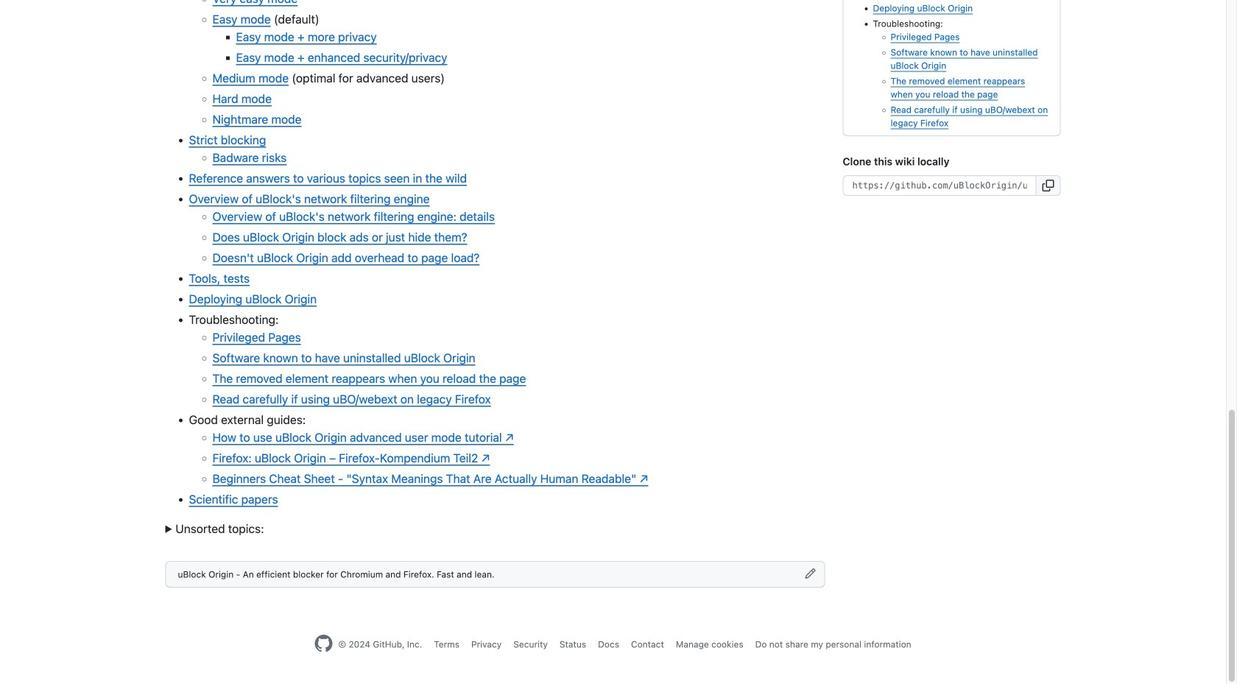Task type: locate. For each thing, give the bounding box(es) containing it.
copy to clipboard image
[[1043, 180, 1054, 192]]

Clone URL for this wiki text field
[[843, 175, 1037, 196]]

homepage image
[[315, 635, 332, 653]]



Task type: vqa. For each thing, say whether or not it's contained in the screenshot.
clone url for this wiki text box
yes



Task type: describe. For each thing, give the bounding box(es) containing it.
edit footer image
[[805, 568, 817, 580]]



